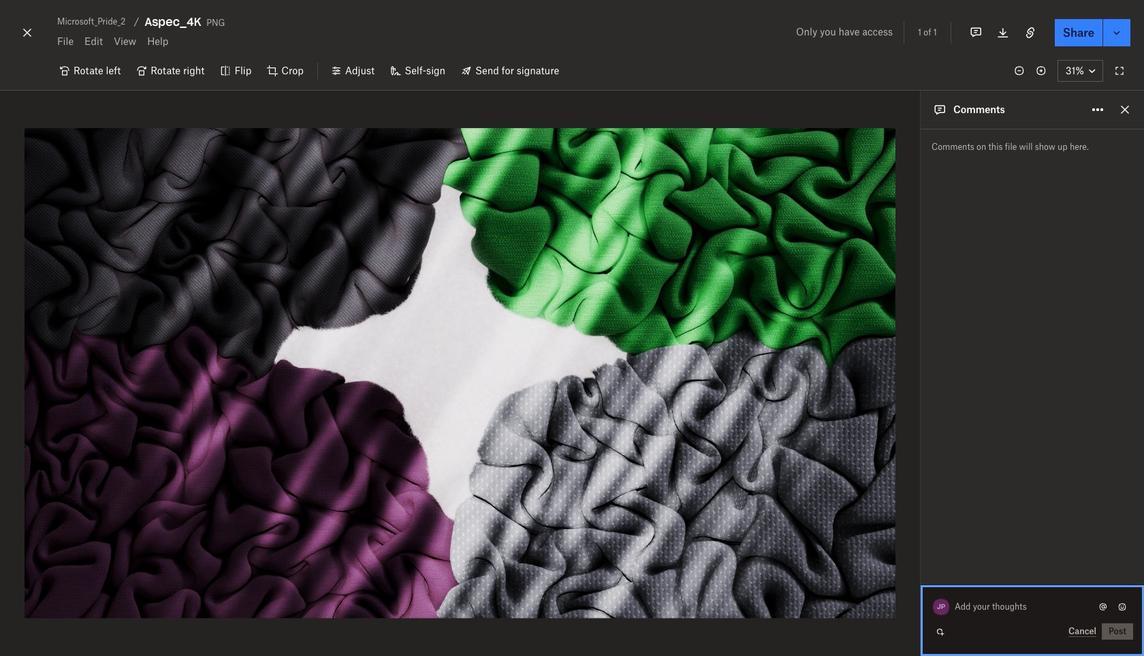 Task type: vqa. For each thing, say whether or not it's contained in the screenshot.
Close right sidebar Image
yes



Task type: locate. For each thing, give the bounding box(es) containing it.
close right sidebar image
[[1117, 102, 1134, 118]]

aspec_4k.png image
[[25, 128, 896, 618], [25, 128, 896, 618]]



Task type: describe. For each thing, give the bounding box(es) containing it.
add your thoughts image
[[956, 600, 1085, 615]]

Add your thoughts text field
[[956, 596, 1096, 618]]

close image
[[19, 22, 35, 44]]



